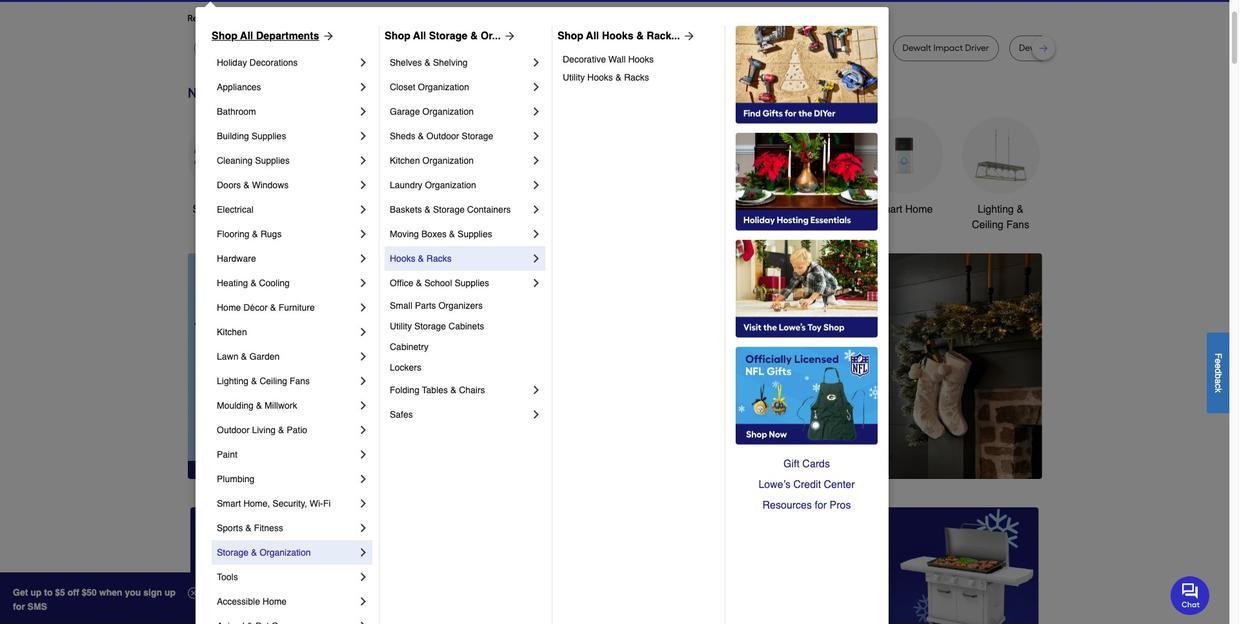Task type: vqa. For each thing, say whether or not it's contained in the screenshot.
Trending Now corresponding to 2nd Trending Now link from left
no



Task type: describe. For each thing, give the bounding box(es) containing it.
impact for impact driver bit
[[515, 43, 544, 54]]

doors & windows link
[[217, 173, 357, 198]]

storage up dewalt bit set
[[429, 30, 468, 42]]

furniture
[[279, 303, 315, 313]]

bit for impact driver bit
[[573, 43, 583, 54]]

shelving
[[433, 57, 468, 68]]

arrow right image
[[1018, 367, 1031, 380]]

0 horizontal spatial home
[[217, 303, 241, 313]]

chevron right image for electrical
[[357, 203, 370, 216]]

small
[[390, 301, 413, 311]]

patio
[[287, 425, 307, 436]]

moving boxes & supplies link
[[390, 222, 530, 247]]

1 vertical spatial racks
[[427, 254, 452, 264]]

arrow right image for shop all storage & or...
[[501, 30, 516, 43]]

2 up from the left
[[165, 588, 176, 598]]

1 up from the left
[[30, 588, 42, 598]]

chevron right image for closet organization
[[530, 81, 543, 94]]

millwork
[[265, 401, 297, 411]]

accessible home link
[[217, 590, 357, 615]]

garden
[[250, 352, 280, 362]]

2 drill from the left
[[613, 43, 628, 54]]

deals
[[233, 204, 260, 216]]

chevron right image for lawn & garden
[[357, 351, 370, 363]]

driver for impact driver
[[849, 43, 873, 54]]

when
[[99, 588, 122, 598]]

organizers
[[439, 301, 483, 311]]

drill for dewalt drill bit
[[370, 43, 386, 54]]

paint link
[[217, 443, 357, 467]]

& inside lighting & ceiling fans
[[1017, 204, 1024, 216]]

0 horizontal spatial ceiling
[[260, 376, 287, 387]]

equipment
[[686, 219, 735, 231]]

closet organization link
[[390, 75, 530, 99]]

holiday hosting essentials. image
[[736, 133, 878, 231]]

dewalt drill
[[741, 43, 788, 54]]

scroll to item #2 image
[[695, 456, 726, 461]]

office & school supplies link
[[390, 271, 530, 296]]

2 e from the top
[[1214, 364, 1224, 369]]

shop all departments
[[212, 30, 319, 42]]

supplies inside "link"
[[252, 131, 286, 141]]

0 vertical spatial outdoor
[[427, 131, 459, 141]]

visit the lowe's toy shop. image
[[736, 240, 878, 338]]

smart home, security, wi-fi link
[[217, 492, 357, 516]]

electrical
[[217, 205, 254, 215]]

dewalt for dewalt
[[204, 43, 232, 54]]

chevron right image for moulding & millwork
[[357, 400, 370, 413]]

dewalt for dewalt drill bit set
[[1019, 43, 1048, 54]]

scroll to item #3 image
[[726, 456, 757, 461]]

chevron right image for lighting & ceiling fans
[[357, 375, 370, 388]]

chevron right image for appliances
[[357, 81, 370, 94]]

organization down sports & fitness link
[[260, 548, 311, 558]]

utility storage cabinets link
[[390, 316, 543, 337]]

dewalt for dewalt bit set
[[428, 43, 457, 54]]

departments
[[256, 30, 319, 42]]

resources for pros link
[[736, 496, 878, 516]]

closet
[[390, 82, 416, 92]]

1 horizontal spatial bathroom link
[[769, 117, 846, 218]]

décor
[[244, 303, 268, 313]]

accessible home
[[217, 597, 287, 608]]

sports
[[217, 524, 243, 534]]

$50
[[82, 588, 97, 598]]

home for accessible home
[[263, 597, 287, 608]]

0 vertical spatial lighting & ceiling fans link
[[962, 117, 1040, 233]]

dewalt for dewalt impact driver
[[903, 43, 932, 54]]

chevron right image for home décor & furniture
[[357, 302, 370, 314]]

outdoor tools & equipment
[[674, 204, 747, 231]]

shop these last-minute gifts. $99 or less. quantities are limited and won't last. image
[[188, 254, 396, 480]]

supplies up small parts organizers link
[[455, 278, 489, 289]]

shop for shop all departments
[[212, 30, 238, 42]]

chevron right image for sheds & outdoor storage
[[530, 130, 543, 143]]

sports & fitness link
[[217, 516, 357, 541]]

storage & organization link
[[217, 541, 357, 566]]

or...
[[481, 30, 501, 42]]

storage inside "link"
[[433, 205, 465, 215]]

plumbing link
[[217, 467, 357, 492]]

c
[[1214, 384, 1224, 389]]

kitchen organization
[[390, 156, 474, 166]]

new deals every day during 25 days of deals image
[[188, 82, 1042, 104]]

chevron right image for plumbing
[[357, 473, 370, 486]]

shop all storage & or... link
[[385, 28, 516, 44]]

chevron right image for safes
[[530, 409, 543, 422]]

& inside "link"
[[425, 205, 431, 215]]

impact driver
[[817, 43, 873, 54]]

moving boxes & supplies
[[390, 229, 492, 240]]

dewalt tool
[[262, 43, 310, 54]]

rack...
[[647, 30, 680, 42]]

windows
[[252, 180, 289, 190]]

chevron right image for heating & cooling
[[357, 277, 370, 290]]

folding tables & chairs
[[390, 385, 485, 396]]

home décor & furniture
[[217, 303, 315, 313]]

set for dewalt bit set
[[472, 43, 485, 54]]

1 vertical spatial lighting
[[217, 376, 249, 387]]

kitchen organization link
[[390, 148, 530, 173]]

shop all storage & or...
[[385, 30, 501, 42]]

chevron right image for building supplies
[[357, 130, 370, 143]]

arrow right image for shop all departments
[[319, 30, 335, 43]]

utility for utility storage cabinets
[[390, 322, 412, 332]]

heating
[[217, 278, 248, 289]]

chevron right image for paint
[[357, 449, 370, 462]]

outdoor living & patio
[[217, 425, 307, 436]]

plumbing
[[217, 475, 255, 485]]

arrow right image for shop all hooks & rack...
[[680, 30, 696, 43]]

doors
[[217, 180, 241, 190]]

decorative
[[563, 54, 606, 65]]

garage organization
[[390, 107, 474, 117]]

chevron right image for cleaning supplies
[[357, 154, 370, 167]]

bit for dewalt drill bit
[[388, 43, 398, 54]]

1 horizontal spatial racks
[[624, 72, 649, 83]]

impact driver bit
[[515, 43, 583, 54]]

recommended
[[188, 13, 250, 24]]

f e e d b a c k
[[1214, 353, 1224, 393]]

0 horizontal spatial bathroom link
[[217, 99, 357, 124]]

baskets & storage containers link
[[390, 198, 530, 222]]

up to 35 percent off select small appliances. image
[[480, 508, 750, 625]]

chevron right image for hooks & racks
[[530, 252, 543, 265]]

kitchen for kitchen organization
[[390, 156, 420, 166]]

cabinetry link
[[390, 337, 543, 358]]

lighting inside lighting & ceiling fans
[[978, 204, 1014, 216]]

outdoor for outdoor living & patio
[[217, 425, 250, 436]]

for inside heading
[[291, 13, 303, 24]]

utility storage cabinets
[[390, 322, 484, 332]]

outdoor tools & equipment link
[[672, 117, 749, 233]]

gift cards link
[[736, 455, 878, 475]]

b
[[1214, 374, 1224, 379]]

lawn & garden
[[217, 352, 280, 362]]

outdoor for outdoor tools & equipment
[[674, 204, 711, 216]]

shop all deals link
[[188, 117, 265, 218]]

1 vertical spatial fans
[[290, 376, 310, 387]]

smart for smart home, security, wi-fi
[[217, 499, 241, 509]]

2 horizontal spatial for
[[815, 500, 827, 512]]

chevron right image for storage & organization
[[357, 547, 370, 560]]

1 horizontal spatial tools
[[408, 204, 432, 216]]

& inside the outdoor tools & equipment
[[741, 204, 747, 216]]

hardware link
[[217, 247, 357, 271]]

chevron right image for smart home, security, wi-fi
[[357, 498, 370, 511]]

scroll to item #4 element
[[757, 455, 790, 463]]

impact for impact driver
[[817, 43, 847, 54]]

cleaning
[[217, 156, 253, 166]]

off
[[68, 588, 79, 598]]

driver for impact driver bit
[[546, 43, 570, 54]]

dewalt drill bit set
[[1019, 43, 1094, 54]]

christmas decorations link
[[478, 117, 556, 233]]

chevron right image for accessible home
[[357, 596, 370, 609]]

dewalt for dewalt tool
[[262, 43, 291, 54]]

chevron right image for outdoor living & patio
[[357, 424, 370, 437]]

smart for smart home
[[875, 204, 903, 216]]

set for drill bit set
[[643, 43, 656, 54]]

resources
[[763, 500, 812, 512]]

building supplies
[[217, 131, 286, 141]]

chevron right image for office & school supplies
[[530, 277, 543, 290]]

center
[[824, 480, 855, 491]]

tools inside the outdoor tools & equipment
[[714, 204, 738, 216]]

gift
[[784, 459, 800, 471]]

chevron right image for baskets & storage containers
[[530, 203, 543, 216]]

heating & cooling
[[217, 278, 290, 289]]

utility hooks & racks link
[[563, 68, 716, 87]]

0 vertical spatial lighting & ceiling fans
[[972, 204, 1030, 231]]

sign
[[143, 588, 162, 598]]

all for departments
[[240, 30, 253, 42]]

building
[[217, 131, 249, 141]]

0 horizontal spatial lighting & ceiling fans
[[217, 376, 310, 387]]

lockers link
[[390, 358, 543, 378]]

paint
[[217, 450, 238, 460]]

shop all deals
[[193, 204, 260, 216]]

for inside get up to $5 off $50 when you sign up for sms
[[13, 602, 25, 613]]

shelves & shelving link
[[390, 50, 530, 75]]

chevron right image for shelves & shelving
[[530, 56, 543, 69]]

containers
[[467, 205, 511, 215]]



Task type: locate. For each thing, give the bounding box(es) containing it.
1 horizontal spatial fans
[[1007, 219, 1030, 231]]

f e e d b a c k button
[[1207, 333, 1230, 414]]

up left the 'to'
[[30, 588, 42, 598]]

arrow right image inside "shop all hooks & rack..." link
[[680, 30, 696, 43]]

get up to 2 free select tools or batteries when you buy 1 with select purchases. image
[[190, 508, 460, 625]]

hooks
[[602, 30, 634, 42], [628, 54, 654, 65], [588, 72, 613, 83], [390, 254, 416, 264]]

1 drill from the left
[[370, 43, 386, 54]]

outdoor up equipment
[[674, 204, 711, 216]]

drill bit set
[[613, 43, 656, 54]]

2 arrow right image from the left
[[501, 30, 516, 43]]

up to 30 percent off select grills and accessories. image
[[770, 508, 1040, 625]]

up
[[30, 588, 42, 598], [165, 588, 176, 598]]

chat invite button image
[[1171, 576, 1211, 616]]

recommended searches for you heading
[[188, 12, 1042, 25]]

organization up sheds & outdoor storage
[[423, 107, 474, 117]]

2 horizontal spatial outdoor
[[674, 204, 711, 216]]

moulding
[[217, 401, 254, 411]]

pros
[[830, 500, 851, 512]]

dewalt for dewalt drill
[[741, 43, 770, 54]]

0 horizontal spatial shop
[[212, 30, 238, 42]]

arrow right image up decorative wall hooks link
[[680, 30, 696, 43]]

1 vertical spatial for
[[815, 500, 827, 512]]

laundry organization
[[390, 180, 476, 190]]

$5
[[55, 588, 65, 598]]

arrow right image inside shop all storage & or... link
[[501, 30, 516, 43]]

bathroom
[[217, 107, 256, 117], [785, 204, 830, 216]]

hooks down decorative wall hooks on the top
[[588, 72, 613, 83]]

0 horizontal spatial kitchen
[[217, 327, 247, 338]]

chevron right image for kitchen organization
[[530, 154, 543, 167]]

dewalt bit set
[[428, 43, 485, 54]]

tools
[[408, 204, 432, 216], [714, 204, 738, 216], [217, 573, 238, 583]]

shop all departments link
[[212, 28, 335, 44]]

decorations for holiday
[[250, 57, 298, 68]]

sports & fitness
[[217, 524, 283, 534]]

find gifts for the diyer. image
[[736, 26, 878, 124]]

0 horizontal spatial smart
[[217, 499, 241, 509]]

resources for pros
[[763, 500, 851, 512]]

0 horizontal spatial impact
[[515, 43, 544, 54]]

1 horizontal spatial driver
[[849, 43, 873, 54]]

storage down parts at top
[[415, 322, 446, 332]]

storage & organization
[[217, 548, 311, 558]]

christmas
[[494, 204, 540, 216]]

0 horizontal spatial up
[[30, 588, 42, 598]]

outdoor down garage organization
[[427, 131, 459, 141]]

hooks down recommended searches for you heading
[[602, 30, 634, 42]]

0 vertical spatial smart
[[875, 204, 903, 216]]

0 horizontal spatial lighting & ceiling fans link
[[217, 369, 357, 394]]

holiday
[[217, 57, 247, 68]]

decorations down christmas
[[489, 219, 544, 231]]

storage up kitchen organization link
[[462, 131, 493, 141]]

0 horizontal spatial decorations
[[250, 57, 298, 68]]

flooring
[[217, 229, 250, 240]]

4 dewalt from the left
[[428, 43, 457, 54]]

2 horizontal spatial home
[[906, 204, 933, 216]]

appliances
[[217, 82, 261, 92]]

0 vertical spatial bathroom
[[217, 107, 256, 117]]

3 drill from the left
[[772, 43, 788, 54]]

2 horizontal spatial impact
[[934, 43, 963, 54]]

0 horizontal spatial utility
[[390, 322, 412, 332]]

1 vertical spatial smart
[[217, 499, 241, 509]]

1 vertical spatial lighting & ceiling fans
[[217, 376, 310, 387]]

living
[[252, 425, 276, 436]]

0 vertical spatial for
[[291, 13, 303, 24]]

e up d
[[1214, 359, 1224, 364]]

0 horizontal spatial fans
[[290, 376, 310, 387]]

all down recommended searches for you
[[240, 30, 253, 42]]

shop all hooks & rack...
[[558, 30, 680, 42]]

arrow right image inside shop all departments link
[[319, 30, 335, 43]]

2 vertical spatial home
[[263, 597, 287, 608]]

dewalt for dewalt drill bit
[[339, 43, 368, 54]]

office
[[390, 278, 414, 289]]

1 horizontal spatial tools link
[[381, 117, 459, 218]]

1 horizontal spatial bathroom
[[785, 204, 830, 216]]

chevron right image for hardware
[[357, 252, 370, 265]]

organization for kitchen organization
[[423, 156, 474, 166]]

shop down the recommended
[[212, 30, 238, 42]]

utility hooks & racks
[[563, 72, 649, 83]]

1 horizontal spatial decorations
[[489, 219, 544, 231]]

3 shop from the left
[[558, 30, 584, 42]]

chevron right image for garage organization
[[530, 105, 543, 118]]

lawn & garden link
[[217, 345, 357, 369]]

0 vertical spatial racks
[[624, 72, 649, 83]]

all right shop
[[219, 204, 231, 216]]

1 bit from the left
[[388, 43, 398, 54]]

garage organization link
[[390, 99, 530, 124]]

shop for shop all storage & or...
[[385, 30, 411, 42]]

drill for dewalt drill
[[772, 43, 788, 54]]

organization for garage organization
[[423, 107, 474, 117]]

3 dewalt from the left
[[339, 43, 368, 54]]

tools up equipment
[[714, 204, 738, 216]]

0 vertical spatial lighting
[[978, 204, 1014, 216]]

rugs
[[261, 229, 282, 240]]

& inside "link"
[[256, 401, 262, 411]]

chevron right image
[[357, 81, 370, 94], [357, 130, 370, 143], [357, 154, 370, 167], [530, 203, 543, 216], [357, 228, 370, 241], [530, 277, 543, 290], [357, 326, 370, 339], [530, 409, 543, 422], [357, 473, 370, 486], [357, 522, 370, 535], [357, 571, 370, 584], [357, 596, 370, 609], [357, 620, 370, 625]]

None search field
[[481, 0, 833, 3]]

1 vertical spatial kitchen
[[217, 327, 247, 338]]

chevron right image for flooring & rugs
[[357, 228, 370, 241]]

1 driver from the left
[[546, 43, 570, 54]]

you
[[305, 13, 320, 24]]

5 bit from the left
[[1068, 43, 1078, 54]]

2 bit from the left
[[459, 43, 469, 54]]

0 horizontal spatial outdoor
[[217, 425, 250, 436]]

hooks & racks
[[390, 254, 452, 264]]

officially licensed n f l gifts. shop now. image
[[736, 347, 878, 445]]

bit for dewalt drill bit set
[[1068, 43, 1078, 54]]

ceiling inside lighting & ceiling fans
[[972, 219, 1004, 231]]

shelves & shelving
[[390, 57, 468, 68]]

4 bit from the left
[[630, 43, 641, 54]]

shop up the impact driver bit
[[558, 30, 584, 42]]

for left the 'pros'
[[815, 500, 827, 512]]

0 horizontal spatial lighting
[[217, 376, 249, 387]]

racks up office & school supplies
[[427, 254, 452, 264]]

0 vertical spatial kitchen
[[390, 156, 420, 166]]

1 e from the top
[[1214, 359, 1224, 364]]

1 horizontal spatial lighting
[[978, 204, 1014, 216]]

supplies up windows
[[255, 156, 290, 166]]

outdoor inside the outdoor tools & equipment
[[674, 204, 711, 216]]

driver
[[546, 43, 570, 54], [849, 43, 873, 54], [966, 43, 990, 54]]

2 horizontal spatial arrow right image
[[680, 30, 696, 43]]

home
[[906, 204, 933, 216], [217, 303, 241, 313], [263, 597, 287, 608]]

decorations for christmas
[[489, 219, 544, 231]]

1 horizontal spatial for
[[291, 13, 303, 24]]

utility for utility hooks & racks
[[563, 72, 585, 83]]

1 vertical spatial lighting & ceiling fans link
[[217, 369, 357, 394]]

chevron right image for holiday decorations
[[357, 56, 370, 69]]

searches
[[252, 13, 290, 24]]

0 horizontal spatial bathroom
[[217, 107, 256, 117]]

fans inside lighting & ceiling fans
[[1007, 219, 1030, 231]]

2 set from the left
[[643, 43, 656, 54]]

sms
[[27, 602, 47, 613]]

for
[[291, 13, 303, 24], [815, 500, 827, 512], [13, 602, 25, 613]]

2 impact from the left
[[817, 43, 847, 54]]

1 vertical spatial ceiling
[[260, 376, 287, 387]]

decorative wall hooks link
[[563, 50, 716, 68]]

cabinets
[[449, 322, 484, 332]]

tools up accessible
[[217, 573, 238, 583]]

all for hooks
[[586, 30, 599, 42]]

scroll to item #5 image
[[790, 456, 821, 461]]

chevron right image for tools
[[357, 571, 370, 584]]

0 vertical spatial home
[[906, 204, 933, 216]]

chairs
[[459, 385, 485, 396]]

3 impact from the left
[[934, 43, 963, 54]]

1 vertical spatial utility
[[390, 322, 412, 332]]

1 arrow right image from the left
[[319, 30, 335, 43]]

chevron right image for doors & windows
[[357, 179, 370, 192]]

0 horizontal spatial for
[[13, 602, 25, 613]]

d
[[1214, 369, 1224, 374]]

a
[[1214, 379, 1224, 384]]

all up shelves & shelving
[[413, 30, 426, 42]]

1 vertical spatial tools link
[[217, 566, 357, 590]]

cleaning supplies
[[217, 156, 290, 166]]

smart inside smart home link
[[875, 204, 903, 216]]

parts
[[415, 301, 436, 311]]

outdoor living & patio link
[[217, 418, 357, 443]]

supplies down "containers"
[[458, 229, 492, 240]]

smart home, security, wi-fi
[[217, 499, 331, 509]]

1 vertical spatial outdoor
[[674, 204, 711, 216]]

organization for laundry organization
[[425, 180, 476, 190]]

0 horizontal spatial arrow right image
[[319, 30, 335, 43]]

up right sign
[[165, 588, 176, 598]]

credit
[[794, 480, 821, 491]]

accessible
[[217, 597, 260, 608]]

2 horizontal spatial driver
[[966, 43, 990, 54]]

e up "b"
[[1214, 364, 1224, 369]]

doors & windows
[[217, 180, 289, 190]]

1 horizontal spatial up
[[165, 588, 176, 598]]

folding tables & chairs link
[[390, 378, 530, 403]]

2 vertical spatial outdoor
[[217, 425, 250, 436]]

laundry
[[390, 180, 423, 190]]

school
[[425, 278, 452, 289]]

organization for closet organization
[[418, 82, 469, 92]]

dewalt
[[204, 43, 232, 54], [262, 43, 291, 54], [339, 43, 368, 54], [428, 43, 457, 54], [741, 43, 770, 54], [903, 43, 932, 54], [1019, 43, 1048, 54]]

building supplies link
[[217, 124, 357, 148]]

2 horizontal spatial tools
[[714, 204, 738, 216]]

0 vertical spatial utility
[[563, 72, 585, 83]]

0 vertical spatial tools link
[[381, 117, 459, 218]]

0 horizontal spatial tools link
[[217, 566, 357, 590]]

1 vertical spatial home
[[217, 303, 241, 313]]

0 horizontal spatial set
[[472, 43, 485, 54]]

decorations down dewalt tool
[[250, 57, 298, 68]]

tools down laundry organization
[[408, 204, 432, 216]]

chevron right image
[[357, 56, 370, 69], [530, 56, 543, 69], [530, 81, 543, 94], [357, 105, 370, 118], [530, 105, 543, 118], [530, 130, 543, 143], [530, 154, 543, 167], [357, 179, 370, 192], [530, 179, 543, 192], [357, 203, 370, 216], [530, 228, 543, 241], [357, 252, 370, 265], [530, 252, 543, 265], [357, 277, 370, 290], [357, 302, 370, 314], [357, 351, 370, 363], [357, 375, 370, 388], [530, 384, 543, 397], [357, 400, 370, 413], [357, 424, 370, 437], [357, 449, 370, 462], [357, 498, 370, 511], [357, 547, 370, 560]]

1 vertical spatial decorations
[[489, 219, 544, 231]]

organization down shelving
[[418, 82, 469, 92]]

shop for shop all hooks & rack...
[[558, 30, 584, 42]]

wi-
[[310, 499, 323, 509]]

chevron right image for moving boxes & supplies
[[530, 228, 543, 241]]

2 driver from the left
[[849, 43, 873, 54]]

lowe's credit center link
[[736, 475, 878, 496]]

5 dewalt from the left
[[741, 43, 770, 54]]

organization up baskets & storage containers
[[425, 180, 476, 190]]

4 drill from the left
[[1050, 43, 1066, 54]]

3 arrow right image from the left
[[680, 30, 696, 43]]

flooring & rugs
[[217, 229, 282, 240]]

organization down sheds & outdoor storage
[[423, 156, 474, 166]]

bathroom link
[[217, 99, 357, 124], [769, 117, 846, 218]]

kitchen for kitchen
[[217, 327, 247, 338]]

chevron right image for bathroom
[[357, 105, 370, 118]]

2 horizontal spatial set
[[1080, 43, 1094, 54]]

1 horizontal spatial home
[[263, 597, 287, 608]]

2 vertical spatial for
[[13, 602, 25, 613]]

arrow right image right dewalt bit set
[[501, 30, 516, 43]]

2 dewalt from the left
[[262, 43, 291, 54]]

1 horizontal spatial ceiling
[[972, 219, 1004, 231]]

flooring & rugs link
[[217, 222, 357, 247]]

1 horizontal spatial impact
[[817, 43, 847, 54]]

1 horizontal spatial lighting & ceiling fans
[[972, 204, 1030, 231]]

7 dewalt from the left
[[1019, 43, 1048, 54]]

1 shop from the left
[[212, 30, 238, 42]]

for left you
[[291, 13, 303, 24]]

0 horizontal spatial tools
[[217, 573, 238, 583]]

supplies up cleaning supplies
[[252, 131, 286, 141]]

hardware
[[217, 254, 256, 264]]

baskets & storage containers
[[390, 205, 511, 215]]

impact
[[515, 43, 544, 54], [817, 43, 847, 54], [934, 43, 963, 54]]

chevron right image for sports & fitness
[[357, 522, 370, 535]]

3 driver from the left
[[966, 43, 990, 54]]

decorations
[[250, 57, 298, 68], [489, 219, 544, 231]]

arrow right image
[[319, 30, 335, 43], [501, 30, 516, 43], [680, 30, 696, 43]]

hooks down the drill bit set
[[628, 54, 654, 65]]

3 set from the left
[[1080, 43, 1094, 54]]

chevron right image for laundry organization
[[530, 179, 543, 192]]

all for deals
[[219, 204, 231, 216]]

racks down decorative wall hooks link
[[624, 72, 649, 83]]

storage up moving boxes & supplies
[[433, 205, 465, 215]]

1 horizontal spatial utility
[[563, 72, 585, 83]]

drill
[[370, 43, 386, 54], [613, 43, 628, 54], [772, 43, 788, 54], [1050, 43, 1066, 54]]

0 vertical spatial fans
[[1007, 219, 1030, 231]]

laundry organization link
[[390, 173, 530, 198]]

kitchen link
[[217, 320, 357, 345]]

utility down decorative at the left top of the page
[[563, 72, 585, 83]]

chevron right image for kitchen
[[357, 326, 370, 339]]

home,
[[244, 499, 270, 509]]

3 bit from the left
[[573, 43, 583, 54]]

6 dewalt from the left
[[903, 43, 932, 54]]

1 set from the left
[[472, 43, 485, 54]]

1 horizontal spatial lighting & ceiling fans link
[[962, 117, 1040, 233]]

home for smart home
[[906, 204, 933, 216]]

1 horizontal spatial shop
[[385, 30, 411, 42]]

2 shop from the left
[[385, 30, 411, 42]]

1 vertical spatial bathroom
[[785, 204, 830, 216]]

small parts organizers link
[[390, 296, 543, 316]]

utility down small
[[390, 322, 412, 332]]

1 horizontal spatial kitchen
[[390, 156, 420, 166]]

drill for dewalt drill bit set
[[1050, 43, 1066, 54]]

storage down "sports"
[[217, 548, 249, 558]]

0 vertical spatial decorations
[[250, 57, 298, 68]]

1 horizontal spatial arrow right image
[[501, 30, 516, 43]]

1 dewalt from the left
[[204, 43, 232, 54]]

0 horizontal spatial racks
[[427, 254, 452, 264]]

all for storage
[[413, 30, 426, 42]]

kitchen up laundry
[[390, 156, 420, 166]]

safes
[[390, 410, 413, 420]]

0 vertical spatial ceiling
[[972, 219, 1004, 231]]

wall
[[609, 54, 626, 65]]

office & school supplies
[[390, 278, 489, 289]]

hooks up office
[[390, 254, 416, 264]]

all up decorative at the left top of the page
[[586, 30, 599, 42]]

0 horizontal spatial driver
[[546, 43, 570, 54]]

moulding & millwork link
[[217, 394, 357, 418]]

home décor & furniture link
[[217, 296, 357, 320]]

1 horizontal spatial outdoor
[[427, 131, 459, 141]]

kitchen up lawn
[[217, 327, 247, 338]]

75 percent off all artificial christmas trees, holiday lights and more. image
[[417, 254, 1042, 480]]

shop up shelves
[[385, 30, 411, 42]]

&
[[470, 30, 478, 42], [637, 30, 644, 42], [425, 57, 431, 68], [616, 72, 622, 83], [418, 131, 424, 141], [244, 180, 250, 190], [741, 204, 747, 216], [1017, 204, 1024, 216], [425, 205, 431, 215], [252, 229, 258, 240], [449, 229, 455, 240], [418, 254, 424, 264], [251, 278, 257, 289], [416, 278, 422, 289], [270, 303, 276, 313], [241, 352, 247, 362], [251, 376, 257, 387], [451, 385, 457, 396], [256, 401, 262, 411], [278, 425, 284, 436], [246, 524, 252, 534], [251, 548, 257, 558]]

dewalt impact driver
[[903, 43, 990, 54]]

1 impact from the left
[[515, 43, 544, 54]]

outdoor down the moulding
[[217, 425, 250, 436]]

for down get at the bottom left of page
[[13, 602, 25, 613]]

1 horizontal spatial set
[[643, 43, 656, 54]]

chevron right image for folding tables & chairs
[[530, 384, 543, 397]]

smart inside smart home, security, wi-fi link
[[217, 499, 241, 509]]

2 horizontal spatial shop
[[558, 30, 584, 42]]

shelves
[[390, 57, 422, 68]]

arrow right image down you
[[319, 30, 335, 43]]

1 horizontal spatial smart
[[875, 204, 903, 216]]



